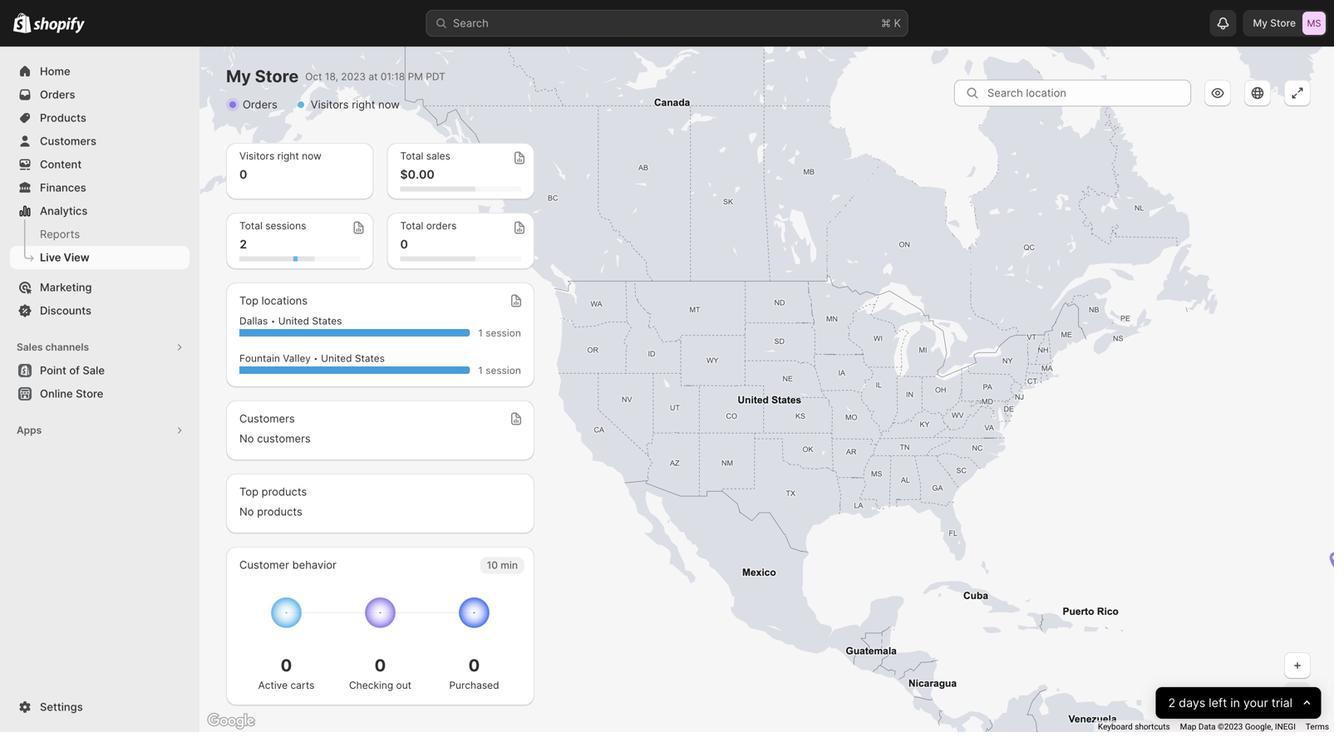 Task type: locate. For each thing, give the bounding box(es) containing it.
analytics
[[40, 205, 88, 217]]

online
[[40, 387, 73, 400]]

customers down products
[[40, 135, 96, 148]]

total for 2
[[239, 220, 263, 232]]

right
[[352, 98, 375, 111], [277, 150, 299, 162]]

sessions
[[265, 220, 306, 232]]

visitors for visitors right now
[[311, 98, 349, 111]]

analytics link
[[10, 200, 190, 223]]

inegi
[[1275, 722, 1296, 732]]

0 vertical spatial top
[[239, 294, 259, 307]]

0 vertical spatial 2
[[239, 237, 247, 252]]

top for top locations
[[239, 294, 259, 307]]

0 vertical spatial my
[[1254, 17, 1268, 29]]

right down at
[[352, 98, 375, 111]]

customer
[[239, 559, 289, 572]]

1 horizontal spatial store
[[255, 66, 299, 86]]

0 vertical spatial store
[[1271, 17, 1296, 29]]

visitors
[[311, 98, 349, 111], [239, 150, 275, 162]]

customers
[[40, 135, 96, 148], [239, 412, 295, 425]]

top left locations
[[239, 294, 259, 307]]

1 vertical spatial top
[[239, 486, 259, 499]]

0 horizontal spatial orders
[[40, 88, 75, 101]]

1 horizontal spatial 2
[[1169, 696, 1176, 711]]

products down customers
[[262, 486, 307, 499]]

keyboard shortcuts button
[[1098, 721, 1170, 733]]

now down "visitors right now"
[[302, 150, 322, 162]]

content link
[[10, 153, 190, 176]]

total left orders
[[400, 220, 424, 232]]

sales
[[17, 341, 43, 353]]

now inside the visitors right now 0
[[302, 150, 322, 162]]

2
[[239, 237, 247, 252], [1169, 696, 1176, 711]]

now
[[378, 98, 400, 111], [302, 150, 322, 162]]

total for $0.00
[[400, 150, 424, 162]]

2 for 2 days left in your trial
[[1169, 696, 1176, 711]]

my left my store image at top
[[1254, 17, 1268, 29]]

total up $0.00
[[400, 150, 424, 162]]

store down sale
[[76, 387, 103, 400]]

0 horizontal spatial now
[[302, 150, 322, 162]]

0 vertical spatial no
[[239, 432, 254, 445]]

0 for 0 checking out
[[375, 656, 386, 676]]

finances link
[[10, 176, 190, 200]]

behavior
[[292, 559, 337, 572]]

visitors right now
[[311, 98, 400, 111]]

1 vertical spatial store
[[255, 66, 299, 86]]

total left sessions at the left top of the page
[[239, 220, 263, 232]]

0 horizontal spatial store
[[76, 387, 103, 400]]

Search location text field
[[988, 80, 1192, 106]]

1 horizontal spatial right
[[352, 98, 375, 111]]

sale
[[83, 364, 105, 377]]

right inside the visitors right now 0
[[277, 150, 299, 162]]

reports link
[[10, 223, 190, 246]]

checking
[[349, 680, 393, 692]]

2 vertical spatial store
[[76, 387, 103, 400]]

top for top products no products
[[239, 486, 259, 499]]

2 horizontal spatial store
[[1271, 17, 1296, 29]]

0 horizontal spatial right
[[277, 150, 299, 162]]

online store
[[40, 387, 103, 400]]

home link
[[10, 60, 190, 83]]

0 vertical spatial right
[[352, 98, 375, 111]]

live view
[[40, 251, 89, 264]]

live
[[40, 251, 61, 264]]

top down no customers
[[239, 486, 259, 499]]

visitors up total sessions at the top of page
[[239, 150, 275, 162]]

0 inside 0 checking out
[[375, 656, 386, 676]]

keyboard
[[1098, 722, 1133, 732]]

0 vertical spatial now
[[378, 98, 400, 111]]

2 no from the top
[[239, 506, 254, 518]]

marketing
[[40, 281, 92, 294]]

0 checking out
[[349, 656, 412, 692]]

map region
[[200, 47, 1335, 733]]

store left my store image at top
[[1271, 17, 1296, 29]]

keyboard shortcuts
[[1098, 722, 1170, 732]]

2 left days at the bottom
[[1169, 696, 1176, 711]]

total for 0
[[400, 220, 424, 232]]

0 inside 0 purchased
[[469, 656, 480, 676]]

days
[[1179, 696, 1206, 711]]

products up customer behavior
[[257, 506, 302, 518]]

products
[[262, 486, 307, 499], [257, 506, 302, 518]]

visitors down the "18,"
[[311, 98, 349, 111]]

0 vertical spatial customers
[[40, 135, 96, 148]]

shopify image
[[13, 13, 31, 33], [33, 17, 85, 34]]

0 up "active"
[[281, 656, 292, 676]]

0 horizontal spatial my
[[226, 66, 251, 86]]

0 active carts
[[258, 656, 315, 692]]

visitors for visitors right now 0
[[239, 150, 275, 162]]

0
[[239, 168, 247, 182], [400, 237, 408, 252], [281, 656, 292, 676], [375, 656, 386, 676], [469, 656, 480, 676]]

1 vertical spatial my
[[226, 66, 251, 86]]

0 inside the visitors right now 0
[[239, 168, 247, 182]]

2 down total sessions at the top of page
[[239, 237, 247, 252]]

store left the oct
[[255, 66, 299, 86]]

now for visitors right now
[[378, 98, 400, 111]]

1 vertical spatial 2
[[1169, 696, 1176, 711]]

store
[[1271, 17, 1296, 29], [255, 66, 299, 86], [76, 387, 103, 400]]

store inside button
[[76, 387, 103, 400]]

0 up total sessions at the top of page
[[239, 168, 247, 182]]

purchased
[[449, 680, 499, 692]]

1 vertical spatial products
[[257, 506, 302, 518]]

2 inside 2 days left in your trial dropdown button
[[1169, 696, 1176, 711]]

0 horizontal spatial shopify image
[[13, 13, 31, 33]]

my left the oct
[[226, 66, 251, 86]]

point of sale button
[[0, 359, 200, 383]]

1 horizontal spatial visitors
[[311, 98, 349, 111]]

0 for 0 purchased
[[469, 656, 480, 676]]

1 horizontal spatial my
[[1254, 17, 1268, 29]]

right for visitors right now
[[352, 98, 375, 111]]

visitors inside the visitors right now 0
[[239, 150, 275, 162]]

1 vertical spatial now
[[302, 150, 322, 162]]

1 vertical spatial visitors
[[239, 150, 275, 162]]

0 inside 0 active carts
[[281, 656, 292, 676]]

my
[[1254, 17, 1268, 29], [226, 66, 251, 86]]

top
[[239, 294, 259, 307], [239, 486, 259, 499]]

1 horizontal spatial customers
[[239, 412, 295, 425]]

1 top from the top
[[239, 294, 259, 307]]

top inside top products no products
[[239, 486, 259, 499]]

active
[[258, 680, 288, 692]]

orders down home
[[40, 88, 75, 101]]

0 down total orders
[[400, 237, 408, 252]]

online store button
[[0, 383, 200, 406]]

finances
[[40, 181, 86, 194]]

now down 01:18
[[378, 98, 400, 111]]

orders up the visitors right now 0
[[243, 98, 278, 111]]

2 days left in your trial button
[[1156, 688, 1321, 719]]

0 horizontal spatial visitors
[[239, 150, 275, 162]]

no left customers
[[239, 432, 254, 445]]

2 for 2
[[239, 237, 247, 252]]

no up customer
[[239, 506, 254, 518]]

orders link
[[10, 83, 190, 106]]

top locations
[[239, 294, 308, 307]]

2 top from the top
[[239, 486, 259, 499]]

google,
[[1246, 722, 1273, 732]]

right for visitors right now 0
[[277, 150, 299, 162]]

your
[[1244, 696, 1268, 711]]

of
[[69, 364, 80, 377]]

0 horizontal spatial 2
[[239, 237, 247, 252]]

k
[[894, 17, 901, 30]]

carts
[[291, 680, 315, 692]]

discounts
[[40, 304, 91, 317]]

⌘ k
[[881, 17, 901, 30]]

map data ©2023 google, inegi
[[1180, 722, 1296, 732]]

no
[[239, 432, 254, 445], [239, 506, 254, 518]]

1 vertical spatial right
[[277, 150, 299, 162]]

customers up no customers
[[239, 412, 295, 425]]

0 for 0
[[400, 237, 408, 252]]

customer behavior
[[239, 559, 337, 572]]

1 vertical spatial no
[[239, 506, 254, 518]]

at
[[369, 71, 378, 83]]

0 horizontal spatial customers
[[40, 135, 96, 148]]

right up sessions at the left top of the page
[[277, 150, 299, 162]]

18,
[[325, 71, 338, 83]]

0 vertical spatial visitors
[[311, 98, 349, 111]]

content
[[40, 158, 82, 171]]

1 horizontal spatial now
[[378, 98, 400, 111]]

0 up purchased
[[469, 656, 480, 676]]

my store image
[[1303, 12, 1326, 35]]

0 up 'checking'
[[375, 656, 386, 676]]

apps button
[[10, 419, 190, 442]]



Task type: vqa. For each thing, say whether or not it's contained in the screenshot.
second Top from the top of the page
yes



Task type: describe. For each thing, give the bounding box(es) containing it.
customers
[[257, 432, 311, 445]]

left
[[1209, 696, 1227, 711]]

top products no products
[[239, 486, 307, 518]]

products link
[[10, 106, 190, 130]]

my store oct 18, 2023 at 01:18 pm pdt
[[226, 66, 446, 86]]

out
[[396, 680, 412, 692]]

terms
[[1306, 722, 1330, 732]]

pm
[[408, 71, 423, 83]]

customers link
[[10, 130, 190, 153]]

1 vertical spatial customers
[[239, 412, 295, 425]]

2 days left in your trial
[[1169, 696, 1293, 711]]

online store link
[[10, 383, 190, 406]]

customers inside customers link
[[40, 135, 96, 148]]

my for my store oct 18, 2023 at 01:18 pm pdt
[[226, 66, 251, 86]]

search
[[453, 17, 489, 30]]

channels
[[45, 341, 89, 353]]

home
[[40, 65, 70, 78]]

locations
[[262, 294, 308, 307]]

0 for 0 active carts
[[281, 656, 292, 676]]

1 no from the top
[[239, 432, 254, 445]]

10 min
[[487, 560, 518, 572]]

point of sale link
[[10, 359, 190, 383]]

terms link
[[1306, 722, 1330, 732]]

total sessions
[[239, 220, 306, 232]]

$0.00
[[400, 168, 435, 182]]

settings link
[[10, 696, 190, 719]]

orders
[[426, 220, 457, 232]]

store for my store
[[1271, 17, 1296, 29]]

now for visitors right now 0
[[302, 150, 322, 162]]

settings
[[40, 701, 83, 714]]

total sales
[[400, 150, 451, 162]]

live view link
[[10, 246, 190, 269]]

2023
[[341, 71, 366, 83]]

min
[[501, 560, 518, 572]]

©2023
[[1218, 722, 1243, 732]]

shortcuts
[[1135, 722, 1170, 732]]

⌘
[[881, 17, 891, 30]]

reports
[[40, 228, 80, 241]]

my for my store
[[1254, 17, 1268, 29]]

trial
[[1272, 696, 1293, 711]]

1 horizontal spatial shopify image
[[33, 17, 85, 34]]

discounts link
[[10, 299, 190, 323]]

point of sale
[[40, 364, 105, 377]]

sales
[[426, 150, 451, 162]]

view
[[64, 251, 89, 264]]

apps
[[17, 424, 42, 437]]

products
[[40, 111, 86, 124]]

0 purchased
[[449, 656, 499, 692]]

pdt
[[426, 71, 446, 83]]

1 horizontal spatial orders
[[243, 98, 278, 111]]

no customers
[[239, 432, 311, 445]]

map
[[1180, 722, 1197, 732]]

visitors right now 0
[[239, 150, 322, 182]]

sales channels
[[17, 341, 89, 353]]

0 vertical spatial products
[[262, 486, 307, 499]]

data
[[1199, 722, 1216, 732]]

01:18
[[381, 71, 405, 83]]

sales channels button
[[10, 336, 190, 359]]

marketing link
[[10, 276, 190, 299]]

oct
[[305, 71, 322, 83]]

no inside top products no products
[[239, 506, 254, 518]]

google image
[[204, 711, 259, 733]]

my store
[[1254, 17, 1296, 29]]

store for online store
[[76, 387, 103, 400]]

total orders
[[400, 220, 457, 232]]

10
[[487, 560, 498, 572]]

store for my store oct 18, 2023 at 01:18 pm pdt
[[255, 66, 299, 86]]

in
[[1231, 696, 1240, 711]]

point
[[40, 364, 66, 377]]



